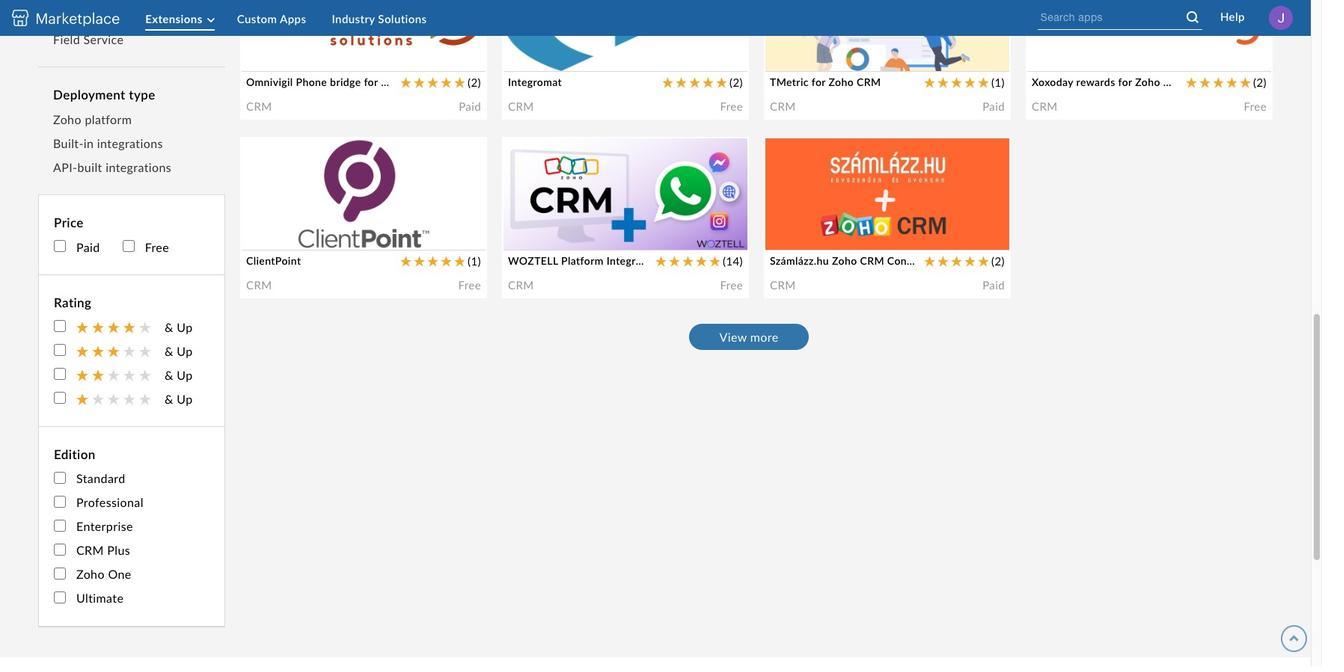 Task type: vqa. For each thing, say whether or not it's contained in the screenshot.
2nd policy from the left
no



Task type: locate. For each thing, give the bounding box(es) containing it.
integrate up reliable
[[252, 40, 299, 54]]

custom apps
[[237, 12, 306, 25]]

industry
[[332, 12, 375, 25]]

with inside 'integrate and automate whatsapp business platform, facebook, and instagram with marketing and sales inside zoho crm.'
[[568, 255, 591, 269]]

with down platform, at the left top
[[568, 255, 591, 269]]

(1) left instagram
[[468, 255, 481, 268]]

0 horizontal spatial integrate
[[252, 40, 299, 54]]

1 horizontal spatial the
[[576, 40, 593, 54]]

management
[[838, 58, 904, 72]]

0 vertical spatial sales
[[1038, 58, 1064, 72]]

and left the productivity
[[907, 58, 927, 72]]

1 horizontal spatial in
[[935, 219, 945, 233]]

tmetric inside integrate tmetric with zoho crm for better time management and productivity
[[826, 40, 867, 54]]

2 horizontal spatial with
[[870, 40, 893, 54]]

1 horizontal spatial tmetric
[[826, 40, 867, 54]]

0 horizontal spatial (1)
[[320, 196, 333, 210]]

2 vertical spatial (1)
[[468, 255, 481, 268]]

marketing
[[595, 255, 646, 269]]

the right of in the top left of the page
[[576, 40, 593, 54]]

3 ★ ★ ★ ★ ★ from the top
[[76, 368, 151, 383]]

hosted
[[293, 58, 329, 72]]

woztell platform integration for zoho crm crm
[[514, 151, 829, 187]]

0 vertical spatial connector
[[941, 151, 1013, 169]]

1 vertical spatial rewards
[[1077, 76, 1116, 88]]

1 the from the left
[[303, 40, 320, 54]]

★ ★ ★ ★ ★ (14) down whatsapp
[[656, 255, 743, 268]]

invoice
[[890, 255, 927, 269]]

1 vertical spatial in
[[935, 219, 945, 233]]

számlázz.hu zoho crm connector up bills
[[776, 151, 1013, 169]]

(1) for integrate tmetric with zoho crm for better time management and productivity
[[992, 76, 1005, 89]]

4 ★ ★ ★ ★ ★ from the top
[[76, 392, 151, 407]]

(1) down the productivity
[[992, 76, 1005, 89]]

rewards inside xoxoday rewards for zoho crm ★ ★ ★ ★ ★ (2)
[[1077, 76, 1116, 88]]

field service
[[53, 32, 124, 46]]

3 & up from the top
[[161, 368, 193, 383]]

more down incentives
[[1163, 58, 1189, 72]]

sales left inside
[[672, 255, 697, 269]]

and down facebook,
[[649, 255, 669, 269]]

1 horizontal spatial (14)
[[723, 255, 743, 268]]

platform up automate
[[589, 151, 648, 169]]

★ ★ ★ ★ ★ (1) for integrate tmetric with zoho crm for better time management and productivity
[[925, 76, 1005, 89]]

2 ★ ★ ★ ★ ★ from the top
[[76, 344, 151, 359]]

integrate inside integrate the zoho with omnivigil's reliable hosted telephony infrastructure.
[[252, 40, 299, 54]]

with
[[353, 40, 376, 54], [870, 40, 893, 54], [568, 255, 591, 269]]

up
[[177, 320, 193, 335], [177, 344, 193, 359], [177, 368, 193, 383], [177, 392, 193, 407]]

0 horizontal spatial sales
[[672, 255, 697, 269]]

integrate for integrate tmetric with zoho crm for better time management and productivity
[[776, 40, 824, 54]]

1 vertical spatial woztell
[[508, 255, 559, 267]]

field service link
[[53, 28, 210, 52]]

for
[[955, 40, 970, 54], [364, 76, 378, 88], [812, 76, 826, 88], [1119, 76, 1133, 88], [731, 151, 751, 169], [313, 219, 328, 233], [664, 255, 678, 267]]

sales inside 'integrate and automate whatsapp business platform, facebook, and instagram with marketing and sales inside zoho crm.'
[[672, 255, 697, 269]]

integration
[[652, 151, 727, 169], [607, 255, 661, 267]]

★ ★ ★ ★ ★ (2) for the glue of the internet
[[663, 76, 743, 89]]

tmetric
[[826, 40, 867, 54], [770, 76, 809, 88]]

integrations up 'api-built integrations' link
[[97, 136, 163, 150]]

zoho inside xoxoday rewards for zoho crm ★ ★ ★ ★ ★ (2)
[[1136, 76, 1161, 88]]

hungarian
[[855, 219, 908, 233], [833, 255, 887, 269]]

connector down bills
[[888, 255, 939, 267]]

2 horizontal spatial (1)
[[992, 76, 1005, 89]]

application,
[[930, 255, 990, 269]]

in up built
[[84, 136, 94, 150]]

help link
[[1217, 6, 1249, 27]]

extensions
[[145, 12, 203, 25]]

increase
[[1204, 40, 1247, 54]]

1 vertical spatial ★ ★ ★ ★ ★ (1)
[[401, 255, 481, 268]]

0 horizontal spatial ★ ★ ★ ★ ★ (14)
[[514, 196, 602, 210]]

hungarian up connects
[[855, 219, 908, 233]]

internet
[[596, 40, 638, 54]]

create
[[776, 219, 811, 233]]

1 vertical spatial platform
[[562, 255, 604, 267]]

rewards
[[1067, 40, 1109, 54], [1077, 76, 1116, 88]]

integrations for api-built integrations
[[106, 160, 172, 174]]

0 vertical spatial integrations
[[97, 136, 163, 150]]

xoxoday
[[1032, 76, 1074, 88]]

1 vertical spatial hungarian
[[833, 255, 887, 269]]

integrate inside 'integrate and automate whatsapp business platform, facebook, and instagram with marketing and sales inside zoho crm.'
[[514, 219, 562, 233]]

remote work
[[53, 8, 129, 22]]

0 horizontal spatial ★ ★ ★ ★ ★ (2)
[[663, 76, 743, 89]]

and
[[1112, 40, 1131, 54], [907, 58, 927, 72], [1110, 58, 1130, 72], [565, 219, 584, 233], [669, 237, 688, 251], [649, 255, 669, 269]]

tmetric down the better
[[770, 76, 809, 88]]

számlázz.hu up the ★ ★ (2)
[[776, 151, 859, 169]]

0 vertical spatial platform
[[589, 151, 648, 169]]

1 vertical spatial integration
[[607, 255, 661, 267]]

integration down facebook,
[[607, 255, 661, 267]]

1 vertical spatial tmetric
[[770, 76, 809, 88]]

rewards down velocity
[[1077, 76, 1116, 88]]

(1)
[[992, 76, 1005, 89], [320, 196, 333, 210], [468, 255, 481, 268]]

integrations down built-in integrations link
[[106, 160, 172, 174]]

woztell
[[514, 151, 585, 169], [508, 255, 559, 267]]

1 vertical spatial sales
[[672, 255, 697, 269]]

1 & from the top
[[165, 320, 174, 335]]

and down search apps search box
[[1112, 40, 1131, 54]]

0 vertical spatial (14)
[[582, 196, 602, 210]]

(14)
[[582, 196, 602, 210], [723, 255, 743, 268]]

integrate up the better
[[776, 40, 824, 54]]

in right bills
[[935, 219, 945, 233]]

rewards up velocity
[[1067, 40, 1109, 54]]

0 horizontal spatial ★ ★ ★ ★ ★ (1)
[[401, 255, 481, 268]]

platform for woztell platform integration for zoho crm crm
[[589, 151, 648, 169]]

free
[[714, 98, 737, 112], [1239, 98, 1262, 112], [721, 100, 743, 113], [1245, 100, 1268, 113], [145, 240, 169, 255], [452, 277, 475, 291], [714, 277, 737, 291], [459, 279, 481, 292], [721, 279, 743, 292]]

type
[[129, 87, 155, 103]]

★ ★ ★ ★ ★ (14) up business
[[514, 196, 602, 210]]

integrate up business
[[514, 219, 562, 233]]

0 horizontal spatial the
[[303, 40, 320, 54]]

1 vertical spatial more
[[751, 330, 779, 344]]

1 horizontal spatial (1)
[[468, 255, 481, 268]]

clientpoint
[[252, 151, 329, 169], [252, 219, 310, 233], [246, 255, 301, 267]]

0 vertical spatial ★ ★ ★ ★ ★ (2)
[[663, 76, 743, 89]]

integrate inside integrate tmetric with zoho crm for better time management and productivity
[[776, 40, 824, 54]]

telephony
[[332, 58, 384, 72]]

1 vertical spatial számlázz.hu
[[770, 255, 830, 267]]

view
[[720, 330, 747, 344]]

integration up whatsapp
[[652, 151, 727, 169]]

0 vertical spatial more
[[1163, 58, 1189, 72]]

(1) up clientpoint for zoho crm
[[320, 196, 333, 210]]

rating
[[54, 295, 92, 311]]

0 vertical spatial (1)
[[992, 76, 1005, 89]]

0 vertical spatial woztell
[[514, 151, 585, 169]]

integration for woztell platform integration for zoho crm
[[607, 255, 661, 267]]

send rewards and incentives to increase sales velocity and close more deals
[[1038, 40, 1247, 72]]

with the
[[934, 237, 978, 251]]

platform
[[589, 151, 648, 169], [562, 255, 604, 267]]

0 horizontal spatial more
[[751, 330, 779, 344]]

zoho
[[323, 40, 350, 54], [897, 40, 923, 54], [381, 76, 406, 88], [829, 76, 854, 88], [1136, 76, 1161, 88], [53, 112, 82, 127], [755, 151, 790, 169], [863, 151, 898, 169], [332, 219, 358, 233], [905, 237, 931, 251], [681, 255, 706, 267], [833, 255, 858, 267], [514, 273, 541, 287], [76, 568, 105, 582]]

rewards inside send rewards and incentives to increase sales velocity and close more deals
[[1067, 40, 1109, 54]]

woztell for woztell platform integration for zoho crm crm
[[514, 151, 585, 169]]

with up "telephony"
[[353, 40, 376, 54]]

zoho inside omnivigil phone bridge for zoho ★ ★ ★ ★ ★ (2)
[[381, 76, 406, 88]]

1 horizontal spatial ★ ★ ★ ★ ★ (1)
[[925, 76, 1005, 89]]

zoho inside 'integrate and automate whatsapp business platform, facebook, and instagram with marketing and sales inside zoho crm.'
[[514, 273, 541, 287]]

crm inside integrate tmetric with zoho crm for better time management and productivity
[[926, 40, 952, 54]]

1 vertical spatial (14)
[[723, 255, 743, 268]]

zoho platform link
[[53, 112, 132, 127]]

0 vertical spatial tmetric
[[826, 40, 867, 54]]

paid
[[453, 98, 475, 112], [977, 98, 999, 112], [459, 100, 481, 113], [983, 100, 1005, 113], [76, 240, 100, 255], [977, 277, 999, 291], [983, 279, 1005, 292]]

(14) left innovative
[[723, 255, 743, 268]]

integrate
[[252, 40, 299, 54], [776, 40, 824, 54], [514, 219, 562, 233]]

1 horizontal spatial more
[[1163, 58, 1189, 72]]

1 up from the top
[[177, 320, 193, 335]]

4 up from the top
[[177, 392, 193, 407]]

0 vertical spatial rewards
[[1067, 40, 1109, 54]]

számlázz.hu down this
[[770, 255, 830, 267]]

★ ★ ★ ★ ★ (2)
[[663, 76, 743, 89], [925, 255, 1005, 268]]

connects
[[855, 237, 902, 251]]

2 vertical spatial clientpoint
[[246, 255, 301, 267]]

the up hosted
[[303, 40, 320, 54]]

rewards for send
[[1067, 40, 1109, 54]]

1 vertical spatial számlázz.hu zoho crm connector
[[770, 255, 939, 267]]

sales up xoxoday
[[1038, 58, 1064, 72]]

with inside integrate tmetric with zoho crm for better time management and productivity
[[870, 40, 893, 54]]

1 horizontal spatial with
[[568, 255, 591, 269]]

omnivigil phone bridge for zoho ★ ★ ★ ★ ★ (2)
[[246, 76, 481, 89]]

integrations
[[97, 136, 163, 150], [106, 160, 172, 174]]

(1) for clientpoint
[[468, 255, 481, 268]]

one
[[108, 568, 131, 582]]

zoho inside create perfect hungarian bills in zoho! this extension connects zoho with the innovative hungarian invoice application, számlázz.hu.
[[905, 237, 931, 251]]

more right "view"
[[751, 330, 779, 344]]

more inside button
[[751, 330, 779, 344]]

time
[[811, 58, 834, 72]]

0 horizontal spatial with
[[353, 40, 376, 54]]

integrate tmetric with zoho crm for better time management and productivity
[[776, 40, 993, 72]]

service
[[84, 32, 124, 46]]

1 vertical spatial integrations
[[106, 160, 172, 174]]

0 vertical spatial in
[[84, 136, 94, 150]]

woztell inside woztell platform integration for zoho crm crm
[[514, 151, 585, 169]]

1 horizontal spatial sales
[[1038, 58, 1064, 72]]

zoho platform
[[53, 112, 132, 127]]

platform inside woztell platform integration for zoho crm crm
[[589, 151, 648, 169]]

hungarian down connects
[[833, 255, 887, 269]]

★ link
[[401, 70, 412, 89], [414, 70, 426, 89], [428, 70, 439, 89], [441, 70, 453, 89], [455, 70, 466, 89], [663, 70, 674, 89], [676, 70, 688, 89], [690, 70, 701, 89], [703, 70, 715, 89], [717, 70, 728, 89], [925, 70, 936, 89], [938, 70, 950, 89], [952, 70, 963, 89], [965, 70, 977, 89], [979, 70, 990, 89], [1187, 70, 1198, 89], [1200, 70, 1212, 89], [1214, 70, 1225, 89], [1227, 70, 1239, 89], [1241, 70, 1252, 89], [514, 194, 526, 210], [528, 194, 539, 210], [541, 194, 553, 210], [555, 194, 566, 210], [568, 194, 580, 210], [830, 194, 842, 210], [401, 249, 412, 268], [414, 249, 426, 268], [428, 249, 439, 268], [441, 249, 453, 268], [455, 249, 466, 268], [656, 249, 667, 268], [669, 249, 681, 268], [683, 249, 694, 268], [696, 249, 708, 268], [710, 249, 721, 268], [925, 249, 936, 268], [938, 249, 950, 268], [952, 249, 963, 268], [965, 249, 977, 268], [979, 249, 990, 268], [76, 320, 89, 335], [92, 320, 104, 335], [108, 320, 120, 335], [123, 320, 136, 335], [139, 320, 151, 335], [76, 344, 89, 359], [92, 344, 104, 359], [108, 344, 120, 359], [123, 344, 136, 359], [139, 344, 151, 359], [76, 368, 89, 383], [92, 368, 104, 383], [108, 368, 120, 383], [123, 368, 136, 383], [139, 368, 151, 383], [76, 392, 89, 407], [92, 392, 104, 407], [108, 392, 120, 407], [123, 392, 136, 407], [139, 392, 151, 407]]

0 horizontal spatial in
[[84, 136, 94, 150]]

0 horizontal spatial tmetric
[[770, 76, 809, 88]]

more inside send rewards and incentives to increase sales velocity and close more deals
[[1163, 58, 1189, 72]]

0 vertical spatial ★ ★ ★ ★ ★ (1)
[[925, 76, 1005, 89]]

tmetric up time
[[826, 40, 867, 54]]

★
[[401, 76, 412, 89], [414, 76, 426, 89], [428, 76, 439, 89], [441, 76, 453, 89], [455, 76, 466, 89], [663, 76, 674, 89], [676, 76, 688, 89], [690, 76, 701, 89], [703, 76, 715, 89], [717, 76, 728, 89], [925, 76, 936, 89], [938, 76, 950, 89], [952, 76, 963, 89], [965, 76, 977, 89], [979, 76, 990, 89], [1187, 76, 1198, 89], [1200, 76, 1212, 89], [1214, 76, 1225, 89], [1227, 76, 1239, 89], [1241, 76, 1252, 89], [514, 196, 526, 210], [528, 196, 539, 210], [541, 196, 553, 210], [555, 196, 566, 210], [568, 196, 580, 210], [817, 196, 828, 210], [830, 196, 842, 210], [401, 255, 412, 268], [414, 255, 426, 268], [428, 255, 439, 268], [441, 255, 453, 268], [455, 255, 466, 268], [656, 255, 667, 268], [669, 255, 681, 268], [683, 255, 694, 268], [696, 255, 708, 268], [710, 255, 721, 268], [925, 255, 936, 268], [938, 255, 950, 268], [952, 255, 963, 268], [965, 255, 977, 268], [979, 255, 990, 268], [76, 320, 89, 335], [92, 320, 104, 335], [108, 320, 120, 335], [123, 320, 136, 335], [139, 320, 151, 335], [76, 344, 89, 359], [92, 344, 104, 359], [108, 344, 120, 359], [123, 344, 136, 359], [139, 344, 151, 359], [76, 368, 89, 383], [92, 368, 104, 383], [108, 368, 120, 383], [123, 368, 136, 383], [139, 368, 151, 383], [76, 392, 89, 407], [92, 392, 104, 407], [108, 392, 120, 407], [123, 392, 136, 407], [139, 392, 151, 407]]

0 vertical spatial számlázz.hu
[[776, 151, 859, 169]]

extensions link
[[145, 12, 215, 27]]

0 vertical spatial integration
[[652, 151, 727, 169]]

(14) up automate
[[582, 196, 602, 210]]

platform down platform, at the left top
[[562, 255, 604, 267]]

tmetric for zoho crm
[[770, 76, 882, 88]]

0 vertical spatial számlázz.hu zoho crm connector
[[776, 151, 1013, 169]]

and up platform, at the left top
[[565, 219, 584, 233]]

1 vertical spatial ★ ★ ★ ★ ★ (2)
[[925, 255, 1005, 268]]

woztell platform integration for zoho crm
[[508, 255, 733, 267]]

1 horizontal spatial integrate
[[514, 219, 562, 233]]

for inside omnivigil phone bridge for zoho ★ ★ ★ ★ ★ (2)
[[364, 76, 378, 88]]

2 & from the top
[[165, 344, 174, 359]]

sales
[[1038, 58, 1064, 72], [672, 255, 697, 269]]

0 vertical spatial hungarian
[[855, 219, 908, 233]]

0 horizontal spatial connector
[[888, 255, 939, 267]]

számlázz.hu zoho crm connector down connects
[[770, 255, 939, 267]]

with up the management
[[870, 40, 893, 54]]

custom apps link
[[237, 9, 329, 30]]

connector up zoho!
[[941, 151, 1013, 169]]

0 vertical spatial ★ ★ ★ ★ ★ (14)
[[514, 196, 602, 210]]

zoho one
[[76, 568, 131, 582]]

★ ★ ★ ★ ★ (2) for számlázz.hu zoho crm connector
[[925, 255, 1005, 268]]

field
[[53, 32, 80, 46]]

1 vertical spatial ★ ★ ★ ★ ★ (14)
[[656, 255, 743, 268]]

2 horizontal spatial integrate
[[776, 40, 824, 54]]

api-
[[53, 160, 77, 174]]

1 horizontal spatial ★ ★ ★ ★ ★ (2)
[[925, 255, 1005, 268]]

api-built integrations
[[53, 160, 172, 174]]

integration inside woztell platform integration for zoho crm crm
[[652, 151, 727, 169]]

2 & up from the top
[[161, 344, 193, 359]]

★ ★ ★ ★ ★ (1)
[[925, 76, 1005, 89], [401, 255, 481, 268]]



Task type: describe. For each thing, give the bounding box(es) containing it.
ultimate
[[76, 591, 124, 606]]

xoxoday rewards for zoho crm ★ ★ ★ ★ ★ (2)
[[1032, 76, 1268, 89]]

industry solutions
[[332, 12, 427, 25]]

inside
[[700, 255, 731, 269]]

integrate for integrate the zoho with omnivigil's reliable hosted telephony infrastructure.
[[252, 40, 299, 54]]

custom
[[237, 12, 277, 25]]

automate
[[587, 219, 636, 233]]

1 horizontal spatial connector
[[941, 151, 1013, 169]]

velocity
[[1067, 58, 1107, 72]]

3 up from the top
[[177, 368, 193, 383]]

integrate and automate whatsapp business platform, facebook, and instagram with marketing and sales inside zoho crm.
[[514, 219, 731, 287]]

for inside integrate tmetric with zoho crm for better time management and productivity
[[955, 40, 970, 54]]

zoho inside woztell platform integration for zoho crm crm
[[755, 151, 790, 169]]

solutions
[[378, 12, 427, 25]]

Search apps search field
[[1038, 6, 1185, 28]]

omnivigil's
[[379, 40, 447, 54]]

the
[[514, 40, 534, 54]]

infrastructure.
[[387, 58, 461, 72]]

incentives
[[1134, 40, 1186, 54]]

számlázz.hu.
[[776, 273, 842, 287]]

remote work link
[[53, 4, 210, 28]]

better
[[776, 58, 808, 72]]

integrations for built-in integrations
[[97, 136, 163, 150]]

extension
[[801, 237, 852, 251]]

and down whatsapp
[[669, 237, 688, 251]]

and left close on the top right of page
[[1110, 58, 1130, 72]]

rewards for xoxoday
[[1077, 76, 1116, 88]]

0 horizontal spatial (14)
[[582, 196, 602, 210]]

sales inside send rewards and incentives to increase sales velocity and close more deals
[[1038, 58, 1064, 72]]

help
[[1221, 10, 1246, 23]]

integrate for integrate and automate whatsapp business platform, facebook, and instagram with marketing and sales inside zoho crm.
[[514, 219, 562, 233]]

★ ★ (2)
[[817, 196, 857, 210]]

whatsapp
[[639, 219, 694, 233]]

view more button
[[690, 321, 809, 354]]

zoho!
[[948, 219, 978, 233]]

platform,
[[563, 237, 610, 251]]

perfect
[[814, 219, 852, 233]]

2 up from the top
[[177, 344, 193, 359]]

for inside xoxoday rewards for zoho crm ★ ★ ★ ★ ★ (2)
[[1119, 76, 1133, 88]]

4 & from the top
[[165, 392, 174, 407]]

omnivigil
[[246, 76, 293, 88]]

apps
[[280, 12, 306, 25]]

facebook,
[[614, 237, 666, 251]]

to
[[1190, 40, 1201, 54]]

the glue of the internet
[[514, 40, 638, 54]]

standard
[[76, 472, 125, 486]]

crm inside xoxoday rewards for zoho crm ★ ★ ★ ★ ★ (2)
[[1164, 76, 1188, 88]]

deals
[[1192, 58, 1219, 72]]

remote
[[53, 8, 96, 22]]

integromat
[[508, 76, 562, 88]]

3 & from the top
[[165, 368, 174, 383]]

4 & up from the top
[[161, 392, 193, 407]]

integrate the zoho with omnivigil's reliable hosted telephony infrastructure.
[[252, 40, 461, 72]]

built
[[77, 160, 102, 174]]

2 the from the left
[[576, 40, 593, 54]]

1 & up from the top
[[161, 320, 193, 335]]

deployment
[[53, 87, 126, 103]]

platform for woztell platform integration for zoho crm
[[562, 255, 604, 267]]

1 vertical spatial clientpoint
[[252, 219, 310, 233]]

0 vertical spatial clientpoint
[[252, 151, 329, 169]]

bills
[[912, 219, 932, 233]]

with inside integrate the zoho with omnivigil's reliable hosted telephony infrastructure.
[[353, 40, 376, 54]]

enterprise
[[76, 520, 133, 534]]

edition
[[54, 447, 96, 463]]

★ ★ ★ ★ ★ (1) for clientpoint
[[401, 255, 481, 268]]

send
[[1038, 40, 1064, 54]]

for inside woztell platform integration for zoho crm crm
[[731, 151, 751, 169]]

in inside create perfect hungarian bills in zoho! this extension connects zoho with the innovative hungarian invoice application, számlázz.hu.
[[935, 219, 945, 233]]

api-built integrations link
[[53, 160, 172, 174]]

1 ★ ★ ★ ★ ★ from the top
[[76, 320, 151, 335]]

bridge
[[330, 76, 361, 88]]

platform
[[85, 112, 132, 127]]

professional
[[76, 496, 144, 510]]

1 horizontal spatial ★ ★ ★ ★ ★ (14)
[[656, 255, 743, 268]]

glue
[[537, 40, 559, 54]]

integration for woztell platform integration for zoho crm crm
[[652, 151, 727, 169]]

built-in integrations link
[[53, 136, 163, 150]]

crm.
[[544, 273, 573, 287]]

built-in integrations
[[53, 136, 163, 150]]

view more link
[[690, 324, 809, 350]]

clientpoint for zoho crm
[[252, 219, 387, 233]]

innovative
[[776, 255, 830, 269]]

the inside integrate the zoho with omnivigil's reliable hosted telephony infrastructure.
[[303, 40, 320, 54]]

built-
[[53, 136, 84, 150]]

white image
[[1184, 9, 1203, 28]]

close
[[1133, 58, 1159, 72]]

1 vertical spatial (1)
[[320, 196, 333, 210]]

zoho inside integrate tmetric with zoho crm for better time management and productivity
[[897, 40, 923, 54]]

business
[[514, 237, 560, 251]]

and inside integrate tmetric with zoho crm for better time management and productivity
[[907, 58, 927, 72]]

woztell for woztell platform integration for zoho crm
[[508, 255, 559, 267]]

create perfect hungarian bills in zoho! this extension connects zoho with the innovative hungarian invoice application, számlázz.hu.
[[776, 219, 990, 287]]

of
[[562, 40, 573, 54]]

reliable
[[252, 58, 290, 72]]

phone
[[296, 76, 327, 88]]

productivity
[[930, 58, 993, 72]]

instagram
[[514, 255, 566, 269]]

view more
[[720, 330, 779, 344]]

deployment type
[[53, 87, 155, 103]]

this
[[776, 237, 798, 251]]

zoho inside integrate the zoho with omnivigil's reliable hosted telephony infrastructure.
[[323, 40, 350, 54]]

crm plus
[[76, 544, 130, 558]]

price
[[54, 215, 84, 231]]

1 vertical spatial connector
[[888, 255, 939, 267]]

plus
[[107, 544, 130, 558]]

work
[[99, 8, 129, 22]]



